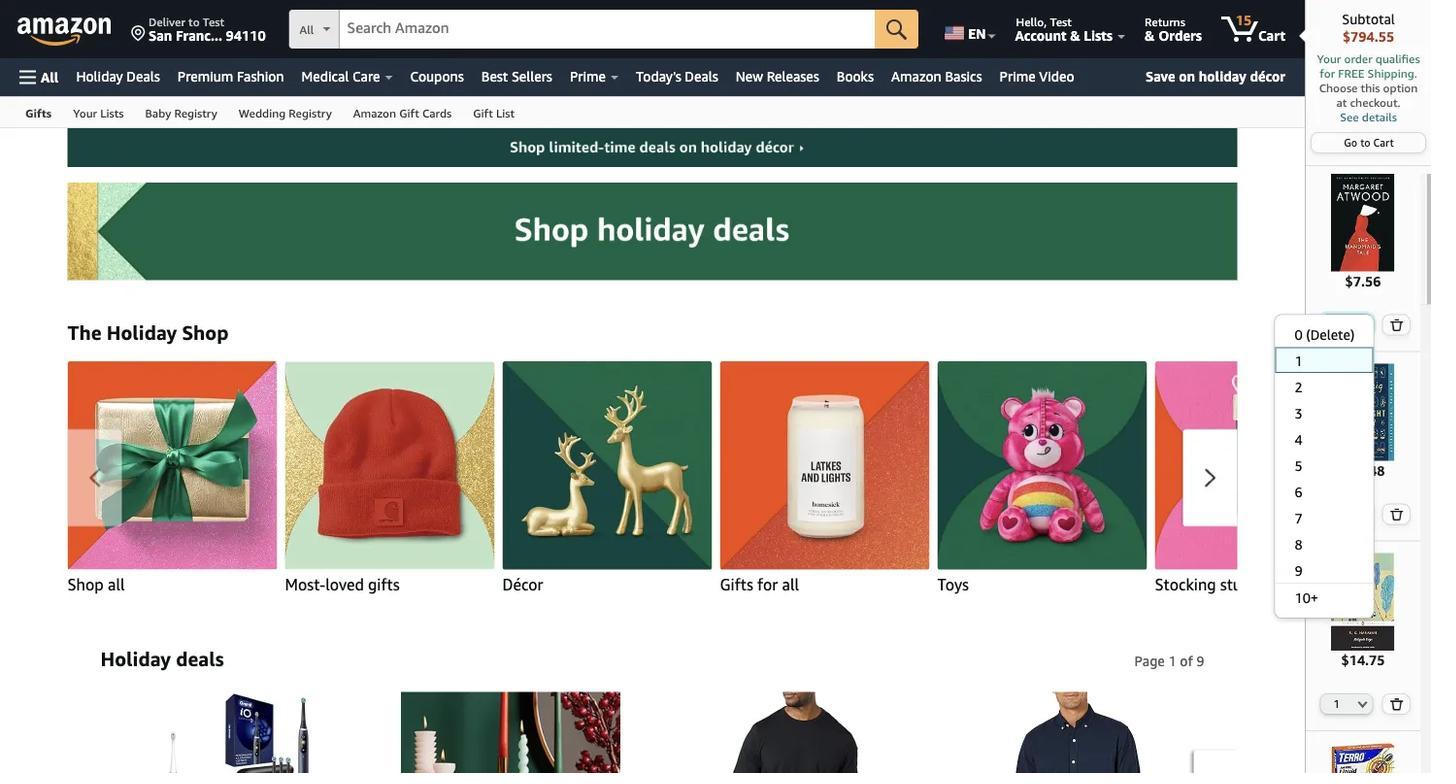 Task type: locate. For each thing, give the bounding box(es) containing it.
holiday for deals
[[101, 647, 171, 671]]

delete image
[[1390, 318, 1404, 331]]

holiday deals
[[101, 647, 224, 671]]

wedding
[[239, 106, 286, 120]]

0 horizontal spatial &
[[1071, 27, 1081, 43]]

1 vertical spatial shop
[[68, 575, 104, 594]]

delete image for $13.48
[[1390, 508, 1404, 521]]

the midnight library: a gma book club pick (a novel) image
[[1315, 364, 1412, 461]]

0 horizontal spatial shop
[[68, 575, 104, 594]]

new
[[736, 68, 763, 85]]

prime down all search box
[[570, 68, 606, 85]]

your inside the your order qualifies for free shipping. choose this option at checkout. see details
[[1317, 52, 1342, 66]]

0 (Delete) The Handmaid&#39;s Tale submit
[[1289, 325, 1361, 345]]

0 horizontal spatial amazon
[[353, 106, 396, 120]]

0 vertical spatial for
[[1320, 67, 1336, 80]]

0 horizontal spatial all
[[41, 69, 59, 85]]

deals inside today's deals link
[[685, 68, 719, 85]]

0 horizontal spatial prime
[[570, 68, 606, 85]]

deals up baby
[[127, 68, 160, 85]]

décor image
[[503, 361, 712, 571]]

test right the hello,
[[1050, 15, 1072, 28]]

1 horizontal spatial cart
[[1374, 136, 1395, 149]]

décor link
[[503, 361, 712, 595]]

1 vertical spatial for
[[758, 575, 778, 594]]

1 prime from the left
[[570, 68, 606, 85]]

cart right 15 at the right top of the page
[[1259, 27, 1286, 43]]

0 vertical spatial holiday
[[76, 68, 123, 85]]

shop holiday deals image
[[68, 183, 1238, 280]]

all inside search box
[[300, 23, 314, 36]]

holiday right the the
[[107, 321, 177, 344]]

save on holiday décor
[[1146, 68, 1286, 84]]

&
[[1071, 27, 1081, 43], [1145, 27, 1155, 43]]

gifts for all link
[[720, 361, 930, 595]]

1 registry from the left
[[174, 106, 217, 120]]

1 vertical spatial gifts
[[720, 575, 754, 594]]

baby registry link
[[135, 97, 228, 127]]

1 left of at the bottom right
[[1169, 653, 1177, 669]]

0 vertical spatial all
[[300, 23, 314, 36]]

1 vertical spatial dropdown image
[[1358, 511, 1368, 518]]

dropdown image down $13.48
[[1358, 511, 1368, 518]]

holiday inside "navigation" navigation
[[76, 68, 123, 85]]

gifts
[[25, 106, 52, 120], [720, 575, 754, 594]]

delete image right 7 the handmaid&#39;s tale submit
[[1390, 508, 1404, 521]]

previous rounded image
[[89, 468, 101, 488]]

0 vertical spatial to
[[189, 15, 200, 28]]

1 horizontal spatial all
[[782, 575, 799, 594]]

deals right 'today's'
[[685, 68, 719, 85]]

for inside the your order qualifies for free shipping. choose this option at checkout. see details
[[1320, 67, 1336, 80]]

test left 94110‌
[[203, 15, 225, 28]]

& for returns
[[1145, 27, 1155, 43]]

list
[[496, 106, 515, 120]]

today's
[[636, 68, 682, 85]]

next rounded image
[[1205, 468, 1217, 488]]

10+ The Handmaid&#39;s Tale submit
[[1289, 587, 1361, 608]]

terro t300b liquid ant killer, 12 bait stations image
[[1315, 743, 1412, 773]]

1 vertical spatial to
[[1361, 136, 1371, 149]]

holiday
[[76, 68, 123, 85], [107, 321, 177, 344], [101, 647, 171, 671]]

gift left list at the top of page
[[473, 106, 493, 120]]

for
[[1320, 67, 1336, 80], [758, 575, 778, 594]]

best
[[482, 68, 508, 85]]

amazon image
[[17, 17, 112, 47]]

& inside returns & orders
[[1145, 27, 1155, 43]]

en
[[969, 25, 986, 41]]

prime
[[570, 68, 606, 85], [1000, 68, 1036, 85]]

0 vertical spatial gifts
[[25, 106, 52, 120]]

& right account
[[1071, 27, 1081, 43]]

releases
[[767, 68, 820, 85]]

gifts link
[[15, 97, 62, 127]]

1 for $7.56
[[1334, 318, 1340, 331]]

1 dropdown image from the top
[[1358, 321, 1368, 329]]

franc...
[[176, 27, 222, 43]]

2 prime from the left
[[1000, 68, 1036, 85]]

0 horizontal spatial your
[[73, 106, 97, 120]]

shop all
[[68, 575, 125, 594]]

your order qualifies for free shipping. choose this option at checkout. see details
[[1317, 52, 1421, 124]]

new releases link
[[727, 63, 828, 90]]

registry inside wedding registry link
[[289, 106, 332, 120]]

save
[[1146, 68, 1176, 84]]

1
[[1334, 318, 1340, 331], [1169, 653, 1177, 669], [1334, 698, 1340, 710]]

1 horizontal spatial gift
[[473, 106, 493, 120]]

$7.56
[[1346, 273, 1382, 289]]

0 horizontal spatial for
[[758, 575, 778, 594]]

1 vertical spatial delete image
[[1390, 698, 1404, 710]]

cart down details on the top of page
[[1374, 136, 1395, 149]]

list
[[68, 361, 1432, 595]]

0 horizontal spatial cart
[[1259, 27, 1286, 43]]

your for your order qualifies for free shipping. choose this option at checkout. see details
[[1317, 52, 1342, 66]]

1 horizontal spatial prime
[[1000, 68, 1036, 85]]

1 horizontal spatial all
[[300, 23, 314, 36]]

8 The Handmaid&#39;s Tale submit
[[1289, 534, 1361, 554]]

registry
[[174, 106, 217, 120], [289, 106, 332, 120]]

to right go
[[1361, 136, 1371, 149]]

loved
[[326, 575, 364, 594]]

0 vertical spatial 1
[[1334, 318, 1340, 331]]

1 horizontal spatial to
[[1361, 136, 1371, 149]]

décor
[[503, 575, 543, 594]]

1 horizontal spatial amazon
[[892, 68, 942, 85]]

your lists link
[[62, 97, 135, 127]]

dropdown image
[[1358, 321, 1368, 329], [1358, 511, 1368, 518]]

1 horizontal spatial your
[[1317, 52, 1342, 66]]

1 up 1 the handmaid&#39;s tale submit in the right top of the page
[[1334, 318, 1340, 331]]

1 horizontal spatial shop
[[182, 321, 229, 344]]

lists right hello, test
[[1084, 27, 1113, 43]]

gift left cards
[[399, 106, 419, 120]]

2 & from the left
[[1145, 27, 1155, 43]]

dropdown image left delete icon
[[1358, 321, 1368, 329]]

prime link
[[561, 63, 627, 90]]

None submit
[[875, 10, 919, 49], [1384, 315, 1410, 334], [1384, 505, 1410, 524], [1384, 694, 1410, 714], [875, 10, 919, 49], [1384, 315, 1410, 334], [1384, 505, 1410, 524], [1384, 694, 1410, 714]]

registry down medical
[[289, 106, 332, 120]]

delete image right dropdown image
[[1390, 698, 1404, 710]]

& left orders at the top right of page
[[1145, 27, 1155, 43]]

0 horizontal spatial deals
[[127, 68, 160, 85]]

the holiday shop
[[68, 321, 229, 344]]

$14.75
[[1342, 652, 1386, 668]]

deals inside holiday deals link
[[127, 68, 160, 85]]

1 horizontal spatial lists
[[1084, 27, 1113, 43]]

your right gifts link
[[73, 106, 97, 120]]

2 registry from the left
[[289, 106, 332, 120]]

list containing shop all
[[68, 361, 1432, 595]]

all
[[300, 23, 314, 36], [41, 69, 59, 85]]

5 The Handmaid&#39;s Tale submit
[[1289, 456, 1361, 476]]

the
[[68, 321, 101, 344]]

1 horizontal spatial &
[[1145, 27, 1155, 43]]

amazon down care in the left top of the page
[[353, 106, 396, 120]]

7 The Handmaid&#39;s Tale submit
[[1289, 508, 1361, 528]]

All search field
[[289, 10, 919, 51]]

1 horizontal spatial for
[[1320, 67, 1336, 80]]

1 left dropdown image
[[1334, 698, 1340, 710]]

registry right baby
[[174, 106, 217, 120]]

shop limited-time deals on holiday decor image
[[68, 128, 1238, 167]]

account
[[1016, 27, 1067, 43]]

1 horizontal spatial gifts
[[720, 575, 754, 594]]

care
[[353, 68, 380, 85]]

list box
[[1275, 321, 1374, 610]]

gifts for all image
[[720, 361, 930, 571]]

amazon for amazon basics
[[892, 68, 942, 85]]

amazon
[[892, 68, 942, 85], [353, 106, 396, 120]]

2 all from the left
[[782, 575, 799, 594]]

holiday deals
[[76, 68, 160, 85]]

prime left video in the right of the page
[[1000, 68, 1036, 85]]

0 vertical spatial delete image
[[1390, 508, 1404, 521]]

navigation navigation
[[0, 0, 1432, 773]]

0 horizontal spatial gifts
[[25, 106, 52, 120]]

1 vertical spatial cart
[[1374, 136, 1395, 149]]

cart
[[1259, 27, 1286, 43], [1374, 136, 1395, 149]]

en link
[[934, 5, 1005, 53]]

malgudi days (penguin classics) image
[[1315, 553, 1412, 651]]

0 horizontal spatial to
[[189, 15, 200, 28]]

0 vertical spatial cart
[[1259, 27, 1286, 43]]

option
[[1275, 347, 1374, 373]]

deals for today's deals
[[685, 68, 719, 85]]

1 vertical spatial amazon
[[353, 106, 396, 120]]

holiday up your lists link at the left top of the page
[[76, 68, 123, 85]]

1 gift from the left
[[399, 106, 419, 120]]

2 vertical spatial 1
[[1334, 698, 1340, 710]]

holiday left deals on the bottom of page
[[101, 647, 171, 671]]

best sellers
[[482, 68, 553, 85]]

1 horizontal spatial registry
[[289, 106, 332, 120]]

décor
[[1250, 68, 1286, 84]]

test
[[203, 15, 225, 28], [1050, 15, 1072, 28]]

today's deals
[[636, 68, 719, 85]]

to inside deliver to test san franc... 94110‌
[[189, 15, 200, 28]]

1 vertical spatial all
[[41, 69, 59, 85]]

1 horizontal spatial test
[[1050, 15, 1072, 28]]

on
[[1179, 68, 1196, 84]]

go
[[1345, 136, 1358, 149]]

1 delete image from the top
[[1390, 508, 1404, 521]]

oral care and appliances from oral b, sonicare, listerine and waterpik image
[[138, 692, 316, 773]]

medical care link
[[293, 63, 402, 90]]

deals
[[127, 68, 160, 85], [685, 68, 719, 85]]

amazon left basics
[[892, 68, 942, 85]]

2 vertical spatial holiday
[[101, 647, 171, 671]]

1 deals from the left
[[127, 68, 160, 85]]

0 horizontal spatial gift
[[399, 106, 419, 120]]

lists down holiday deals link on the left top
[[100, 106, 124, 120]]

shop inside list
[[68, 575, 104, 594]]

0 horizontal spatial test
[[203, 15, 225, 28]]

all up gifts link
[[41, 69, 59, 85]]

your up free
[[1317, 52, 1342, 66]]

shop
[[182, 321, 229, 344], [68, 575, 104, 594]]

fashion
[[237, 68, 284, 85]]

2 deals from the left
[[685, 68, 719, 85]]

sellers
[[512, 68, 553, 85]]

3 The Handmaid&#39;s Tale submit
[[1289, 403, 1361, 424]]

gifts inside gifts link
[[25, 106, 52, 120]]

2 delete image from the top
[[1390, 698, 1404, 710]]

premium fashion
[[178, 68, 284, 85]]

basics
[[946, 68, 982, 85]]

1 vertical spatial your
[[73, 106, 97, 120]]

0 vertical spatial amazon
[[892, 68, 942, 85]]

gifts inside gifts for all link
[[720, 575, 754, 594]]

0 vertical spatial lists
[[1084, 27, 1113, 43]]

1 all from the left
[[108, 575, 125, 594]]

to right deliver
[[189, 15, 200, 28]]

0 horizontal spatial registry
[[174, 106, 217, 120]]

all up medical
[[300, 23, 314, 36]]

1 & from the left
[[1071, 27, 1081, 43]]

registry inside baby registry 'link'
[[174, 106, 217, 120]]

premium
[[178, 68, 233, 85]]

0 vertical spatial shop
[[182, 321, 229, 344]]

1 test from the left
[[203, 15, 225, 28]]

stuffers
[[1221, 575, 1274, 594]]

delete image
[[1390, 508, 1404, 521], [1390, 698, 1404, 710]]

lists
[[1084, 27, 1113, 43], [100, 106, 124, 120]]

1 vertical spatial lists
[[100, 106, 124, 120]]

your
[[1317, 52, 1342, 66], [73, 106, 97, 120]]

page
[[1135, 653, 1165, 669]]

0 vertical spatial dropdown image
[[1358, 321, 1368, 329]]

6 The Handmaid&#39;s Tale submit
[[1289, 482, 1361, 502]]

go to cart link
[[1312, 133, 1426, 152]]

most-loved gifts
[[285, 575, 400, 594]]

all
[[108, 575, 125, 594], [782, 575, 799, 594]]

0 vertical spatial your
[[1317, 52, 1342, 66]]

shipping.
[[1368, 67, 1418, 80]]

best sellers link
[[473, 63, 561, 90]]

1 horizontal spatial deals
[[685, 68, 719, 85]]

returns & orders
[[1145, 15, 1202, 43]]

for inside list
[[758, 575, 778, 594]]

0 horizontal spatial all
[[108, 575, 125, 594]]



Task type: describe. For each thing, give the bounding box(es) containing it.
delete image for $14.75
[[1390, 698, 1404, 710]]

2 dropdown image from the top
[[1358, 511, 1368, 518]]

gift list
[[473, 106, 515, 120]]

toys link
[[938, 361, 1148, 595]]

toys image
[[938, 361, 1148, 571]]

gift list link
[[463, 97, 526, 127]]

account & lists
[[1016, 27, 1113, 43]]

wedding registry
[[239, 106, 332, 120]]

$13.48
[[1342, 462, 1386, 478]]

amazon for amazon gift cards
[[353, 106, 396, 120]]

holiday for deals
[[76, 68, 123, 85]]

cards
[[423, 106, 452, 120]]

stocking
[[1155, 575, 1217, 594]]

hello,
[[1017, 15, 1047, 28]]

at
[[1337, 96, 1348, 109]]

gifts for gifts for all
[[720, 575, 754, 594]]

stocking stuffers
[[1155, 575, 1274, 594]]

0 horizontal spatial lists
[[100, 106, 124, 120]]

this
[[1361, 81, 1381, 95]]

all inside button
[[41, 69, 59, 85]]

returns
[[1145, 15, 1186, 28]]

94110‌
[[226, 27, 266, 43]]

go to cart
[[1345, 136, 1395, 149]]

gifts
[[368, 575, 400, 594]]

san
[[149, 27, 172, 43]]

holiday deals link
[[67, 63, 169, 90]]

amazon basics
[[892, 68, 982, 85]]

all button
[[11, 58, 67, 96]]

baby
[[145, 106, 171, 120]]

deals on holiday décor image
[[401, 692, 621, 773]]

to for deliver to test san franc... 94110‌
[[189, 15, 200, 28]]

deliver to test san franc... 94110‌
[[149, 15, 266, 43]]

see
[[1341, 110, 1360, 124]]

amazon basics link
[[883, 63, 991, 90]]

qualifies
[[1376, 52, 1421, 66]]

checkout.
[[1351, 96, 1401, 109]]

9 The Handmaid&#39;s Tale submit
[[1289, 560, 1361, 581]]

books
[[837, 68, 874, 85]]

premium fashion link
[[169, 63, 293, 90]]

the handmaid&#39;s tale image
[[1315, 174, 1412, 271]]

to for go to cart
[[1361, 136, 1371, 149]]

today's deals link
[[627, 63, 727, 90]]

of
[[1180, 653, 1193, 669]]

9
[[1197, 653, 1205, 669]]

see details link
[[1316, 110, 1422, 124]]

coupons link
[[402, 63, 473, 90]]

2 The Handmaid&#39;s Tale submit
[[1289, 377, 1361, 397]]

baby registry
[[145, 106, 217, 120]]

stocking stuffers link
[[1155, 361, 1365, 595]]

dropdown image
[[1358, 700, 1368, 708]]

details
[[1363, 110, 1398, 124]]

toys
[[938, 575, 969, 594]]

shop all link
[[68, 361, 277, 595]]

Search Amazon text field
[[340, 11, 875, 48]]

your lists
[[73, 106, 124, 120]]

1 for $14.75
[[1334, 698, 1340, 710]]

amazon gift cards link
[[343, 97, 463, 127]]

4 The Handmaid&#39;s Tale submit
[[1289, 429, 1361, 450]]

registry for wedding registry
[[289, 106, 332, 120]]

registry for baby registry
[[174, 106, 217, 120]]

1 The Handmaid&#39;s Tale submit
[[1289, 351, 1361, 371]]

wedding registry link
[[228, 97, 343, 127]]

2 test from the left
[[1050, 15, 1072, 28]]

prime video link
[[991, 63, 1084, 90]]

& for account
[[1071, 27, 1081, 43]]

deals for holiday deals
[[127, 68, 160, 85]]

hello, test
[[1017, 15, 1072, 28]]

free
[[1339, 67, 1365, 80]]

your for your lists
[[73, 106, 97, 120]]

new releases
[[736, 68, 820, 85]]

amazon essentials men's apparel image
[[1011, 692, 1146, 773]]

page 1 of 9
[[1135, 653, 1205, 669]]

last chance styles from amazon brands image
[[730, 692, 860, 773]]

15
[[1236, 12, 1252, 28]]

gifts for all
[[720, 575, 799, 594]]

2 gift from the left
[[473, 106, 493, 120]]

gifts for gifts
[[25, 106, 52, 120]]

coupons
[[410, 68, 464, 85]]

1 vertical spatial holiday
[[107, 321, 177, 344]]

$794.55
[[1343, 29, 1395, 45]]

test inside deliver to test san franc... 94110‌
[[203, 15, 225, 28]]

prime video
[[1000, 68, 1075, 85]]

subtotal $794.55
[[1343, 11, 1396, 45]]

medical
[[302, 68, 349, 85]]

most-loved gifts image
[[285, 361, 495, 571]]

most-
[[285, 575, 326, 594]]

order
[[1345, 52, 1373, 66]]

1 vertical spatial 1
[[1169, 653, 1177, 669]]

deliver
[[149, 15, 185, 28]]

choose
[[1320, 81, 1358, 95]]

subtotal
[[1343, 11, 1396, 27]]

medical care
[[302, 68, 380, 85]]

most-loved gifts link
[[285, 361, 495, 595]]

deals
[[176, 647, 224, 671]]

option
[[1384, 81, 1418, 95]]

save on holiday décor link
[[1138, 64, 1294, 89]]

prime for prime
[[570, 68, 606, 85]]

amazon gift cards
[[353, 106, 452, 120]]

orders
[[1159, 27, 1202, 43]]

shop all image
[[68, 361, 277, 571]]

prime for prime video
[[1000, 68, 1036, 85]]



Task type: vqa. For each thing, say whether or not it's contained in the screenshot.
The Shop by Shopbop Logo
no



